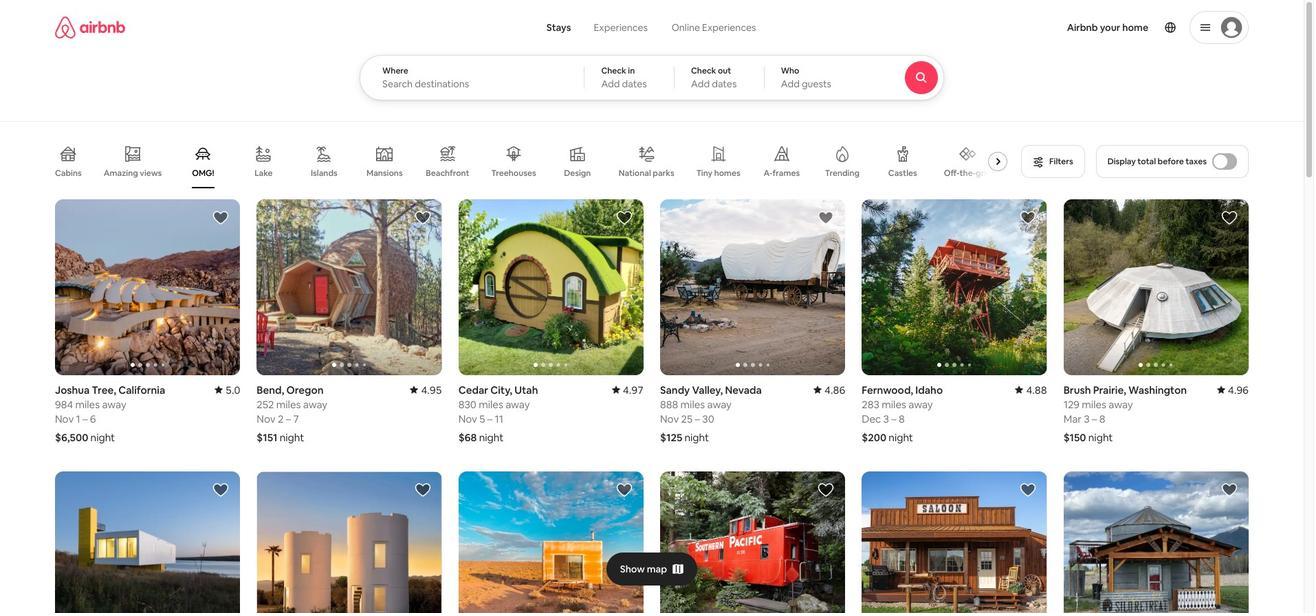 Task type: describe. For each thing, give the bounding box(es) containing it.
add inside who add guests
[[781, 78, 800, 90]]

display total before taxes button
[[1097, 145, 1250, 178]]

4.86
[[825, 384, 846, 397]]

treehouses
[[492, 168, 537, 179]]

home
[[1123, 21, 1149, 34]]

profile element
[[790, 0, 1250, 55]]

add to wishlist: bend, oregon image
[[415, 210, 431, 226]]

valley,
[[693, 384, 723, 397]]

joshua
[[55, 384, 90, 397]]

amazing
[[104, 168, 138, 179]]

– for brush prairie, washington
[[1093, 413, 1098, 426]]

miles inside bend, oregon 252 miles away nov 2 – 7 $151 night
[[276, 398, 301, 411]]

dec
[[862, 413, 882, 426]]

30
[[703, 413, 715, 426]]

castles
[[889, 168, 918, 179]]

the-
[[960, 168, 976, 179]]

frames
[[773, 168, 800, 179]]

$125
[[661, 431, 683, 444]]

a-
[[764, 168, 773, 179]]

4.97
[[623, 384, 644, 397]]

taxes
[[1186, 156, 1208, 167]]

129
[[1064, 398, 1080, 411]]

omg!
[[192, 168, 214, 179]]

california
[[118, 384, 165, 397]]

bend,
[[257, 384, 284, 397]]

oregon
[[287, 384, 324, 397]]

– inside fernwood, idaho 283 miles away dec 3 – 8 $200 night
[[892, 413, 897, 426]]

design
[[564, 168, 591, 179]]

add to wishlist: fernwood, idaho image
[[1020, 210, 1037, 226]]

group containing amazing views
[[55, 135, 1014, 189]]

amazing views
[[104, 168, 162, 179]]

add to wishlist: brush prairie, washington image
[[1222, 210, 1239, 226]]

bend, oregon 252 miles away nov 2 – 7 $151 night
[[257, 384, 328, 444]]

miles for cedar city, utah
[[479, 398, 504, 411]]

nevada
[[726, 384, 762, 397]]

check for check in add dates
[[602, 65, 627, 76]]

night for joshua tree, california 984 miles away nov 1 – 6 $6,500 night
[[91, 431, 115, 444]]

4.95
[[421, 384, 442, 397]]

– for cedar city, utah
[[488, 413, 493, 426]]

city,
[[491, 384, 513, 397]]

homes
[[715, 168, 741, 179]]

4.97 out of 5 average rating image
[[612, 384, 644, 397]]

add to wishlist: joshua tree, california image
[[213, 210, 229, 226]]

add for check in add dates
[[602, 78, 620, 90]]

before
[[1158, 156, 1185, 167]]

your
[[1101, 21, 1121, 34]]

away for brush prairie, washington
[[1109, 398, 1134, 411]]

show map
[[620, 564, 668, 576]]

out
[[718, 65, 732, 76]]

$151
[[257, 431, 278, 444]]

mansions
[[367, 168, 403, 179]]

cabins
[[55, 168, 82, 179]]

joshua tree, california 984 miles away nov 1 – 6 $6,500 night
[[55, 384, 165, 444]]

add to wishlist: joshua tree, california image
[[415, 482, 431, 499]]

add for check out add dates
[[692, 78, 710, 90]]

miles for brush prairie, washington
[[1083, 398, 1107, 411]]

in
[[628, 65, 635, 76]]

washington
[[1129, 384, 1188, 397]]

idaho
[[916, 384, 943, 397]]

experiences button
[[582, 14, 660, 41]]

who add guests
[[781, 65, 832, 90]]

tree,
[[92, 384, 116, 397]]

total
[[1138, 156, 1157, 167]]

who
[[781, 65, 800, 76]]

trending
[[825, 168, 860, 179]]

away for joshua tree, california
[[102, 398, 126, 411]]

fernwood, idaho 283 miles away dec 3 – 8 $200 night
[[862, 384, 943, 444]]

lake
[[255, 168, 273, 179]]

away for sandy valley, nevada
[[708, 398, 732, 411]]

tiny homes
[[697, 168, 741, 179]]

miles inside fernwood, idaho 283 miles away dec 3 – 8 $200 night
[[882, 398, 907, 411]]

experiences inside "button"
[[594, 21, 648, 34]]

national parks
[[619, 168, 675, 179]]

nov for cedar city, utah
[[459, 413, 478, 426]]

– for sandy valley, nevada
[[695, 413, 701, 426]]

4.96 out of 5 average rating image
[[1218, 384, 1250, 397]]

1
[[76, 413, 80, 426]]

display
[[1108, 156, 1137, 167]]

miles for sandy valley, nevada
[[681, 398, 705, 411]]

a-frames
[[764, 168, 800, 179]]

nov for sandy valley, nevada
[[661, 413, 679, 426]]

$150
[[1064, 431, 1087, 444]]

what can we help you find? tab list
[[536, 14, 660, 41]]

guests
[[802, 78, 832, 90]]

off-
[[945, 168, 960, 179]]

airbnb your home
[[1068, 21, 1149, 34]]

night inside bend, oregon 252 miles away nov 2 – 7 $151 night
[[280, 431, 304, 444]]

filters button
[[1022, 145, 1086, 178]]

$68
[[459, 431, 477, 444]]

4.95 out of 5 average rating image
[[410, 384, 442, 397]]

map
[[647, 564, 668, 576]]

sandy valley, nevada 888 miles away nov 25 – 30 $125 night
[[661, 384, 762, 444]]

cedar
[[459, 384, 489, 397]]

none search field containing stays
[[360, 0, 982, 100]]

$6,500
[[55, 431, 88, 444]]



Task type: vqa. For each thing, say whether or not it's contained in the screenshot.
1st elevation from right
no



Task type: locate. For each thing, give the bounding box(es) containing it.
nov inside joshua tree, california 984 miles away nov 1 – 6 $6,500 night
[[55, 413, 74, 426]]

national
[[619, 168, 651, 179]]

beachfront
[[426, 168, 470, 179]]

1 horizontal spatial check
[[692, 65, 717, 76]]

dates down out
[[712, 78, 737, 90]]

nov down 830 at the bottom left
[[459, 413, 478, 426]]

night inside brush prairie, washington 129 miles away mar 3 – 8 $150 night
[[1089, 431, 1114, 444]]

add to wishlist: page, arizona image
[[617, 482, 633, 499]]

views
[[140, 168, 162, 179]]

islands
[[311, 168, 338, 179]]

miles for joshua tree, california
[[75, 398, 100, 411]]

add
[[602, 78, 620, 90], [692, 78, 710, 90], [781, 78, 800, 90]]

5.0
[[226, 384, 240, 397]]

where
[[383, 65, 409, 76]]

2 3 from the left
[[1085, 413, 1090, 426]]

283
[[862, 398, 880, 411]]

3
[[884, 413, 890, 426], [1085, 413, 1090, 426]]

add down 'experiences' "button"
[[602, 78, 620, 90]]

away inside cedar city, utah 830 miles away nov 5 – 11 $68 night
[[506, 398, 530, 411]]

nov inside bend, oregon 252 miles away nov 2 – 7 $151 night
[[257, 413, 276, 426]]

nov
[[55, 413, 74, 426], [257, 413, 276, 426], [661, 413, 679, 426], [459, 413, 478, 426]]

night for sandy valley, nevada 888 miles away nov 25 – 30 $125 night
[[685, 431, 709, 444]]

add to wishlist: kalispell, montana image
[[1222, 482, 1239, 499]]

– for joshua tree, california
[[83, 413, 88, 426]]

nov inside cedar city, utah 830 miles away nov 5 – 11 $68 night
[[459, 413, 478, 426]]

brush prairie, washington 129 miles away mar 3 – 8 $150 night
[[1064, 384, 1188, 444]]

add down who
[[781, 78, 800, 90]]

Where field
[[383, 78, 562, 90]]

7
[[293, 413, 299, 426]]

–
[[83, 413, 88, 426], [286, 413, 291, 426], [695, 413, 701, 426], [892, 413, 897, 426], [488, 413, 493, 426], [1093, 413, 1098, 426]]

away down idaho
[[909, 398, 933, 411]]

3 night from the left
[[685, 431, 709, 444]]

5 miles from the left
[[479, 398, 504, 411]]

away
[[102, 398, 126, 411], [303, 398, 328, 411], [708, 398, 732, 411], [909, 398, 933, 411], [506, 398, 530, 411], [1109, 398, 1134, 411]]

experiences right 'online'
[[703, 21, 757, 34]]

nov down '252'
[[257, 413, 276, 426]]

3 right dec
[[884, 413, 890, 426]]

2
[[278, 413, 284, 426]]

away inside joshua tree, california 984 miles away nov 1 – 6 $6,500 night
[[102, 398, 126, 411]]

dates for check in add dates
[[622, 78, 647, 90]]

2 check from the left
[[692, 65, 717, 76]]

away inside bend, oregon 252 miles away nov 2 – 7 $151 night
[[303, 398, 328, 411]]

miles inside joshua tree, california 984 miles away nov 1 – 6 $6,500 night
[[75, 398, 100, 411]]

airbnb your home link
[[1059, 13, 1157, 42]]

– left 7
[[286, 413, 291, 426]]

5 away from the left
[[506, 398, 530, 411]]

1 check from the left
[[602, 65, 627, 76]]

8 right dec
[[899, 413, 905, 426]]

night inside cedar city, utah 830 miles away nov 5 – 11 $68 night
[[479, 431, 504, 444]]

2 – from the left
[[286, 413, 291, 426]]

away down tree,
[[102, 398, 126, 411]]

add to wishlist: sandy valley, nevada image
[[818, 210, 835, 226]]

1 3 from the left
[[884, 413, 890, 426]]

away inside fernwood, idaho 283 miles away dec 3 – 8 $200 night
[[909, 398, 933, 411]]

night for brush prairie, washington 129 miles away mar 3 – 8 $150 night
[[1089, 431, 1114, 444]]

night for cedar city, utah 830 miles away nov 5 – 11 $68 night
[[479, 431, 504, 444]]

$200
[[862, 431, 887, 444]]

check out add dates
[[692, 65, 737, 90]]

1 dates from the left
[[622, 78, 647, 90]]

1 nov from the left
[[55, 413, 74, 426]]

filters
[[1050, 156, 1074, 167]]

2 horizontal spatial add
[[781, 78, 800, 90]]

– right 5
[[488, 413, 493, 426]]

away inside brush prairie, washington 129 miles away mar 3 – 8 $150 night
[[1109, 398, 1134, 411]]

6 away from the left
[[1109, 398, 1134, 411]]

2 add from the left
[[692, 78, 710, 90]]

0 horizontal spatial experiences
[[594, 21, 648, 34]]

– inside sandy valley, nevada 888 miles away nov 25 – 30 $125 night
[[695, 413, 701, 426]]

0 horizontal spatial 3
[[884, 413, 890, 426]]

nov left 1
[[55, 413, 74, 426]]

miles inside cedar city, utah 830 miles away nov 5 – 11 $68 night
[[479, 398, 504, 411]]

online experiences link
[[660, 14, 769, 41]]

11
[[495, 413, 504, 426]]

3 inside fernwood, idaho 283 miles away dec 3 – 8 $200 night
[[884, 413, 890, 426]]

2 away from the left
[[303, 398, 328, 411]]

check left out
[[692, 65, 717, 76]]

add inside check in add dates
[[602, 78, 620, 90]]

check left in
[[602, 65, 627, 76]]

8 inside fernwood, idaho 283 miles away dec 3 – 8 $200 night
[[899, 413, 905, 426]]

2 miles from the left
[[276, 398, 301, 411]]

– right dec
[[892, 413, 897, 426]]

3 away from the left
[[708, 398, 732, 411]]

night down 7
[[280, 431, 304, 444]]

4.86 out of 5 average rating image
[[814, 384, 846, 397]]

show map button
[[607, 553, 698, 586]]

brush
[[1064, 384, 1092, 397]]

nov inside sandy valley, nevada 888 miles away nov 25 – 30 $125 night
[[661, 413, 679, 426]]

888
[[661, 398, 679, 411]]

dates inside check in add dates
[[622, 78, 647, 90]]

2 dates from the left
[[712, 78, 737, 90]]

dates inside the check out add dates
[[712, 78, 737, 90]]

4 miles from the left
[[882, 398, 907, 411]]

online
[[672, 21, 700, 34]]

off-the-grid
[[945, 168, 992, 179]]

6
[[90, 413, 96, 426]]

0 horizontal spatial add
[[602, 78, 620, 90]]

3 add from the left
[[781, 78, 800, 90]]

grid
[[976, 168, 992, 179]]

1 horizontal spatial experiences
[[703, 21, 757, 34]]

miles down the prairie,
[[1083, 398, 1107, 411]]

add to wishlist: cedar city, utah image
[[617, 210, 633, 226]]

– right 1
[[83, 413, 88, 426]]

dates for check out add dates
[[712, 78, 737, 90]]

parks
[[653, 168, 675, 179]]

dates down in
[[622, 78, 647, 90]]

1 – from the left
[[83, 413, 88, 426]]

check for check out add dates
[[692, 65, 717, 76]]

miles up 25
[[681, 398, 705, 411]]

1 miles from the left
[[75, 398, 100, 411]]

2 night from the left
[[280, 431, 304, 444]]

6 miles from the left
[[1083, 398, 1107, 411]]

away inside sandy valley, nevada 888 miles away nov 25 – 30 $125 night
[[708, 398, 732, 411]]

6 – from the left
[[1093, 413, 1098, 426]]

fernwood,
[[862, 384, 914, 397]]

25
[[682, 413, 693, 426]]

6 night from the left
[[1089, 431, 1114, 444]]

4.88 out of 5 average rating image
[[1016, 384, 1048, 397]]

5.0 out of 5 average rating image
[[215, 384, 240, 397]]

4 – from the left
[[892, 413, 897, 426]]

0 horizontal spatial dates
[[622, 78, 647, 90]]

4.88
[[1027, 384, 1048, 397]]

sandy
[[661, 384, 690, 397]]

8 right mar
[[1100, 413, 1106, 426]]

– inside joshua tree, california 984 miles away nov 1 – 6 $6,500 night
[[83, 413, 88, 426]]

984
[[55, 398, 73, 411]]

online experiences
[[672, 21, 757, 34]]

add inside the check out add dates
[[692, 78, 710, 90]]

1 8 from the left
[[899, 413, 905, 426]]

mar
[[1064, 413, 1082, 426]]

night inside fernwood, idaho 283 miles away dec 3 – 8 $200 night
[[889, 431, 914, 444]]

display total before taxes
[[1108, 156, 1208, 167]]

utah
[[515, 384, 538, 397]]

prairie,
[[1094, 384, 1127, 397]]

away down oregon
[[303, 398, 328, 411]]

5 – from the left
[[488, 413, 493, 426]]

experiences inside 'link'
[[703, 21, 757, 34]]

8 inside brush prairie, washington 129 miles away mar 3 – 8 $150 night
[[1100, 413, 1106, 426]]

0 horizontal spatial 8
[[899, 413, 905, 426]]

night down 25
[[685, 431, 709, 444]]

2 nov from the left
[[257, 413, 276, 426]]

check inside check in add dates
[[602, 65, 627, 76]]

away down the utah
[[506, 398, 530, 411]]

1 horizontal spatial 8
[[1100, 413, 1106, 426]]

1 night from the left
[[91, 431, 115, 444]]

– right 25
[[695, 413, 701, 426]]

miles down fernwood,
[[882, 398, 907, 411]]

nov for joshua tree, california
[[55, 413, 74, 426]]

2 experiences from the left
[[703, 21, 757, 34]]

– inside bend, oregon 252 miles away nov 2 – 7 $151 night
[[286, 413, 291, 426]]

experiences
[[594, 21, 648, 34], [703, 21, 757, 34]]

check inside the check out add dates
[[692, 65, 717, 76]]

3 right mar
[[1085, 413, 1090, 426]]

8
[[899, 413, 905, 426], [1100, 413, 1106, 426]]

nov down 888 at the bottom right of page
[[661, 413, 679, 426]]

None search field
[[360, 0, 982, 100]]

3 miles from the left
[[681, 398, 705, 411]]

stays button
[[536, 14, 582, 41]]

away for cedar city, utah
[[506, 398, 530, 411]]

4 night from the left
[[889, 431, 914, 444]]

stays
[[547, 21, 571, 34]]

1 horizontal spatial add
[[692, 78, 710, 90]]

0 horizontal spatial check
[[602, 65, 627, 76]]

252
[[257, 398, 274, 411]]

group
[[55, 135, 1014, 189], [55, 200, 240, 376], [257, 200, 442, 376], [459, 200, 644, 376], [661, 200, 846, 376], [862, 200, 1048, 376], [1064, 200, 1250, 376], [55, 472, 240, 614], [257, 472, 442, 614], [459, 472, 644, 614], [661, 472, 846, 614], [862, 472, 1048, 614], [1064, 472, 1250, 614]]

night inside sandy valley, nevada 888 miles away nov 25 – 30 $125 night
[[685, 431, 709, 444]]

airbnb
[[1068, 21, 1099, 34]]

1 horizontal spatial 3
[[1085, 413, 1090, 426]]

3 inside brush prairie, washington 129 miles away mar 3 – 8 $150 night
[[1085, 413, 1090, 426]]

miles up 11
[[479, 398, 504, 411]]

experiences up in
[[594, 21, 648, 34]]

1 add from the left
[[602, 78, 620, 90]]

night down 11
[[479, 431, 504, 444]]

miles up the '6' at the bottom left of page
[[75, 398, 100, 411]]

– inside cedar city, utah 830 miles away nov 5 – 11 $68 night
[[488, 413, 493, 426]]

1 experiences from the left
[[594, 21, 648, 34]]

night right $150
[[1089, 431, 1114, 444]]

away down the prairie,
[[1109, 398, 1134, 411]]

5
[[480, 413, 485, 426]]

add to wishlist: cupertino, california image
[[818, 482, 835, 499]]

add to wishlist: dropmore, canada image
[[213, 482, 229, 499]]

3 nov from the left
[[661, 413, 679, 426]]

4.96
[[1229, 384, 1250, 397]]

1 horizontal spatial dates
[[712, 78, 737, 90]]

away up 30
[[708, 398, 732, 411]]

– right mar
[[1093, 413, 1098, 426]]

night right $200
[[889, 431, 914, 444]]

– inside brush prairie, washington 129 miles away mar 3 – 8 $150 night
[[1093, 413, 1098, 426]]

add to wishlist: tetonia, idaho image
[[1020, 482, 1037, 499]]

4 away from the left
[[909, 398, 933, 411]]

stays tab panel
[[360, 55, 982, 100]]

3 – from the left
[[695, 413, 701, 426]]

night inside joshua tree, california 984 miles away nov 1 – 6 $6,500 night
[[91, 431, 115, 444]]

night down the '6' at the bottom left of page
[[91, 431, 115, 444]]

830
[[459, 398, 477, 411]]

5 night from the left
[[479, 431, 504, 444]]

add down the online experiences
[[692, 78, 710, 90]]

miles up 7
[[276, 398, 301, 411]]

cedar city, utah 830 miles away nov 5 – 11 $68 night
[[459, 384, 538, 444]]

miles inside brush prairie, washington 129 miles away mar 3 – 8 $150 night
[[1083, 398, 1107, 411]]

miles inside sandy valley, nevada 888 miles away nov 25 – 30 $125 night
[[681, 398, 705, 411]]

check in add dates
[[602, 65, 647, 90]]

4 nov from the left
[[459, 413, 478, 426]]

dates
[[622, 78, 647, 90], [712, 78, 737, 90]]

1 away from the left
[[102, 398, 126, 411]]

show
[[620, 564, 645, 576]]

night
[[91, 431, 115, 444], [280, 431, 304, 444], [685, 431, 709, 444], [889, 431, 914, 444], [479, 431, 504, 444], [1089, 431, 1114, 444]]

2 8 from the left
[[1100, 413, 1106, 426]]

tiny
[[697, 168, 713, 179]]



